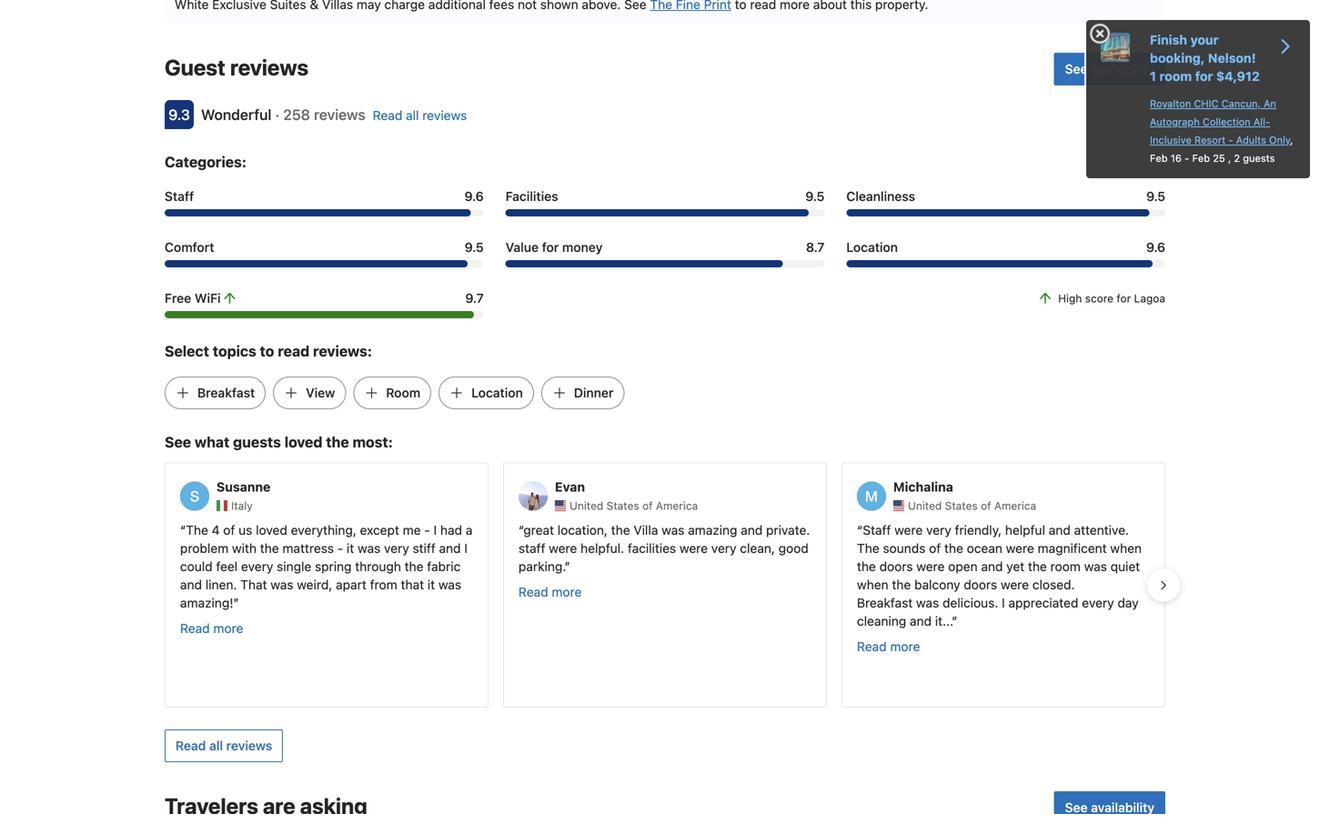 Task type: vqa. For each thing, say whether or not it's contained in the screenshot.
Guest
yes



Task type: locate. For each thing, give the bounding box(es) containing it.
room down booking,
[[1160, 69, 1193, 84]]

1 vertical spatial room
[[1051, 559, 1081, 574]]

0 vertical spatial all
[[406, 108, 419, 123]]

2 horizontal spatial 9.5
[[1147, 189, 1166, 204]]

2 feb from the left
[[1193, 152, 1211, 164]]

$4,912
[[1217, 69, 1261, 84]]

read more for " the 4 of us loved everything, except me - i had a problem with the mattress - it was very stiff and i could feel every single spring through the fabric and linen. that was weird, apart from that it was amazing!
[[180, 621, 243, 636]]

was up through
[[358, 541, 381, 556]]

see
[[1066, 61, 1088, 76], [165, 434, 191, 451]]

2 horizontal spatial read more button
[[858, 638, 921, 656]]

see inside 'see availability' button
[[1066, 61, 1088, 76]]

0 vertical spatial it
[[347, 541, 354, 556]]

1 states from the left
[[607, 500, 640, 512]]

1 horizontal spatial location
[[847, 240, 899, 255]]

when up cleaning at the right bottom
[[858, 578, 889, 593]]

breakfast up cleaning at the right bottom
[[858, 596, 913, 611]]

0 horizontal spatial read more button
[[180, 620, 243, 638]]

2 " from the left
[[519, 523, 524, 538]]

- down collection
[[1229, 134, 1234, 146]]

1 horizontal spatial every
[[1083, 596, 1115, 611]]

michalina
[[894, 480, 954, 495]]

0 vertical spatial location
[[847, 240, 899, 255]]

0 vertical spatial the
[[186, 523, 208, 538]]

read all reviews
[[373, 108, 467, 123], [176, 739, 272, 754]]

1 united from the left
[[570, 500, 604, 512]]

america
[[656, 500, 698, 512], [995, 500, 1037, 512]]

" inside " great location, the villa was amazing and private. staff were helpful. facilities were very clean, good parking.
[[519, 523, 524, 538]]

loved
[[285, 434, 323, 451], [256, 523, 288, 538]]

united for location,
[[570, 500, 604, 512]]

1 united states of america from the left
[[570, 500, 698, 512]]

1 horizontal spatial very
[[712, 541, 737, 556]]

united up location,
[[570, 500, 604, 512]]

room
[[1160, 69, 1193, 84], [1051, 559, 1081, 574]]

helpful.
[[581, 541, 625, 556]]

all-
[[1254, 116, 1271, 128]]

of right the sounds
[[930, 541, 942, 556]]

0 vertical spatial room
[[1160, 69, 1193, 84]]

0 vertical spatial every
[[241, 559, 273, 574]]

america for was
[[656, 500, 698, 512]]

0 horizontal spatial read all reviews
[[176, 739, 272, 754]]

that
[[401, 578, 424, 593]]

0 horizontal spatial when
[[858, 578, 889, 593]]

facilities 9.5 meter
[[506, 209, 825, 217]]

states
[[607, 500, 640, 512], [946, 500, 978, 512]]

1 horizontal spatial breakfast
[[858, 596, 913, 611]]

1 horizontal spatial "
[[519, 523, 524, 538]]

more down cleaning at the right bottom
[[891, 639, 921, 654]]

was
[[662, 523, 685, 538], [358, 541, 381, 556], [1085, 559, 1108, 574], [271, 578, 294, 593], [439, 578, 462, 593], [917, 596, 940, 611]]

united states of america image
[[555, 501, 566, 512]]

0 horizontal spatial guests
[[233, 434, 281, 451]]

states for the
[[607, 500, 640, 512]]

1 vertical spatial more
[[213, 621, 243, 636]]

0 vertical spatial i
[[434, 523, 437, 538]]

it up spring
[[347, 541, 354, 556]]

1 vertical spatial every
[[1083, 596, 1115, 611]]

1 horizontal spatial it
[[428, 578, 435, 593]]

guest
[[165, 55, 226, 80]]

2 vertical spatial "
[[952, 614, 958, 629]]

0 horizontal spatial i
[[434, 523, 437, 538]]

more down amazing!
[[213, 621, 243, 636]]

from
[[370, 578, 398, 593]]

" staff were very friendly, helpful and attentive. the sounds of the ocean were magnificent when the doors were open and yet the room was quiet when the balcony doors were closed. breakfast was delicious.  i appreciated every day cleaning and it...
[[858, 523, 1143, 629]]

of right 4
[[223, 523, 235, 538]]

0 horizontal spatial location
[[472, 385, 523, 400]]

2 horizontal spatial "
[[858, 523, 863, 538]]

1 vertical spatial location
[[472, 385, 523, 400]]

every left day
[[1083, 596, 1115, 611]]

royalton chic cancun, an autograph collection all-inclusive resort - adults only image
[[1102, 33, 1131, 62]]

1 vertical spatial doors
[[964, 578, 998, 593]]

read more button down amazing!
[[180, 620, 243, 638]]

2 united from the left
[[909, 500, 943, 512]]

the left villa
[[612, 523, 631, 538]]

read more
[[519, 585, 582, 600], [180, 621, 243, 636], [858, 639, 921, 654]]

staff down categories:
[[165, 189, 194, 204]]

2 vertical spatial i
[[1002, 596, 1006, 611]]

1 horizontal spatial feb
[[1193, 152, 1211, 164]]

when up quiet
[[1111, 541, 1143, 556]]

0 vertical spatial more
[[552, 585, 582, 600]]

i down a
[[465, 541, 468, 556]]

" right the private.
[[858, 523, 863, 538]]

1 vertical spatial loved
[[256, 523, 288, 538]]

0 horizontal spatial ,
[[1229, 152, 1232, 164]]

guests right "what" on the bottom of page
[[233, 434, 281, 451]]

when
[[1111, 541, 1143, 556], [858, 578, 889, 593]]

0 horizontal spatial more
[[213, 621, 243, 636]]

all
[[406, 108, 419, 123], [209, 739, 223, 754]]

breakfast down topics
[[198, 385, 255, 400]]

1 horizontal spatial ,
[[1291, 134, 1294, 146]]

see left 'royalton chic cancun, an autograph collection all-inclusive resort - adults only' image
[[1066, 61, 1088, 76]]

united states of america for villa
[[570, 500, 698, 512]]

1 vertical spatial all
[[209, 739, 223, 754]]

guests down adults
[[1244, 152, 1276, 164]]

were up yet
[[1007, 541, 1035, 556]]

1 vertical spatial "
[[234, 596, 239, 611]]

feb left 16
[[1151, 152, 1169, 164]]

evan
[[555, 480, 585, 495]]

" inside " the 4 of us loved everything, except me - i had a problem with the mattress - it was very stiff and i could feel every single spring through the fabric and linen. that was weird, apart from that it was amazing!
[[180, 523, 186, 538]]

read more button for " great location, the villa was amazing and private. staff were helpful. facilities were very clean, good parking.
[[519, 583, 582, 602]]

more for staff were very friendly, helpful and attentive. the sounds of the ocean were magnificent when the doors were open and yet the room was quiet when the balcony doors were closed. breakfast was delicious.  i appreciated every day cleaning and it...
[[891, 639, 921, 654]]

0 vertical spatial ,
[[1291, 134, 1294, 146]]

1 vertical spatial 9.6
[[1147, 240, 1166, 255]]

free
[[165, 291, 191, 306]]

i right delicious.
[[1002, 596, 1006, 611]]

1 vertical spatial see
[[165, 434, 191, 451]]

italy
[[231, 500, 253, 512]]

0 horizontal spatial 9.6
[[465, 189, 484, 204]]

2 vertical spatial read more
[[858, 639, 921, 654]]

1 horizontal spatial states
[[946, 500, 978, 512]]

review categories element
[[165, 151, 247, 173]]

1 horizontal spatial 9.6
[[1147, 240, 1166, 255]]

1 vertical spatial read all reviews
[[176, 739, 272, 754]]

0 vertical spatial staff
[[165, 189, 194, 204]]

rated wonderful element
[[201, 106, 272, 123]]

0 horizontal spatial united
[[570, 500, 604, 512]]

america up villa
[[656, 500, 698, 512]]

see left "what" on the bottom of page
[[165, 434, 191, 451]]

through
[[355, 559, 401, 574]]

read more down parking.
[[519, 585, 582, 600]]

staff inside " staff were very friendly, helpful and attentive. the sounds of the ocean were magnificent when the doors were open and yet the room was quiet when the balcony doors were closed. breakfast was delicious.  i appreciated every day cleaning and it...
[[863, 523, 892, 538]]

the left 4
[[186, 523, 208, 538]]

" the 4 of us loved everything, except me - i had a problem with the mattress - it was very stiff and i could feel every single spring through the fabric and linen. that was weird, apart from that it was amazing!
[[180, 523, 473, 611]]

25
[[1214, 152, 1226, 164]]

location 9.6 meter
[[847, 260, 1166, 268]]

1 horizontal spatial i
[[465, 541, 468, 556]]

1 america from the left
[[656, 500, 698, 512]]

1 vertical spatial breakfast
[[858, 596, 913, 611]]

united states of america image
[[894, 501, 905, 512]]

united states of america up villa
[[570, 500, 698, 512]]

balcony
[[915, 578, 961, 593]]

value for money
[[506, 240, 603, 255]]

9.6
[[465, 189, 484, 204], [1147, 240, 1166, 255]]

guests
[[1244, 152, 1276, 164], [233, 434, 281, 451]]

every inside " the 4 of us loved everything, except me - i had a problem with the mattress - it was very stiff and i could feel every single spring through the fabric and linen. that was weird, apart from that it was amazing!
[[241, 559, 273, 574]]

room inside " staff were very friendly, helpful and attentive. the sounds of the ocean were magnificent when the doors were open and yet the room was quiet when the balcony doors were closed. breakfast was delicious.  i appreciated every day cleaning and it...
[[1051, 559, 1081, 574]]

read more button down parking.
[[519, 583, 582, 602]]

2 horizontal spatial more
[[891, 639, 921, 654]]

0 horizontal spatial read more
[[180, 621, 243, 636]]

4
[[212, 523, 220, 538]]

resort
[[1195, 134, 1226, 146]]

9.5 down inclusive
[[1147, 189, 1166, 204]]

room down magnificent
[[1051, 559, 1081, 574]]

1 horizontal spatial 9.5
[[806, 189, 825, 204]]

amazing
[[688, 523, 738, 538]]

" inside " staff were very friendly, helpful and attentive. the sounds of the ocean were magnificent when the doors were open and yet the room was quiet when the balcony doors were closed. breakfast was delicious.  i appreciated every day cleaning and it...
[[858, 523, 863, 538]]

for right value
[[542, 240, 559, 255]]

united states of america up friendly, in the right bottom of the page
[[909, 500, 1037, 512]]

very down 'me'
[[384, 541, 409, 556]]

" up the staff on the left of the page
[[519, 523, 524, 538]]

0 horizontal spatial 9.5
[[465, 240, 484, 255]]

, left the 2
[[1229, 152, 1232, 164]]

single
[[277, 559, 312, 574]]

read for " great location, the villa was amazing and private. staff were helpful. facilities were very clean, good parking.
[[519, 585, 549, 600]]

1 vertical spatial it
[[428, 578, 435, 593]]

loved inside " the 4 of us loved everything, except me - i had a problem with the mattress - it was very stiff and i could feel every single spring through the fabric and linen. that was weird, apart from that it was amazing!
[[256, 523, 288, 538]]

" down delicious.
[[952, 614, 958, 629]]

0 horizontal spatial every
[[241, 559, 273, 574]]

1 vertical spatial when
[[858, 578, 889, 593]]

1 " from the left
[[180, 523, 186, 538]]

1 horizontal spatial the
[[858, 541, 880, 556]]

9.6 left facilities
[[465, 189, 484, 204]]

very inside " the 4 of us loved everything, except me - i had a problem with the mattress - it was very stiff and i could feel every single spring through the fabric and linen. that was weird, apart from that it was amazing!
[[384, 541, 409, 556]]

your
[[1191, 32, 1219, 47]]

read more down amazing!
[[180, 621, 243, 636]]

i left had
[[434, 523, 437, 538]]

" great location, the villa was amazing and private. staff were helpful. facilities were very clean, good parking.
[[519, 523, 811, 574]]

private.
[[767, 523, 811, 538]]

9.6 for staff
[[465, 189, 484, 204]]

united states of america
[[570, 500, 698, 512], [909, 500, 1037, 512]]

9.5
[[806, 189, 825, 204], [1147, 189, 1166, 204], [465, 240, 484, 255]]

villa
[[634, 523, 659, 538]]

i inside " staff were very friendly, helpful and attentive. the sounds of the ocean were magnificent when the doors were open and yet the room was quiet when the balcony doors were closed. breakfast was delicious.  i appreciated every day cleaning and it...
[[1002, 596, 1006, 611]]

loved down view
[[285, 434, 323, 451]]

1 vertical spatial staff
[[863, 523, 892, 538]]

2 horizontal spatial i
[[1002, 596, 1006, 611]]

sounds
[[883, 541, 926, 556]]

9.6 up lagoa
[[1147, 240, 1166, 255]]

0 vertical spatial doors
[[880, 559, 914, 574]]

read
[[278, 343, 310, 360]]

were up balcony
[[917, 559, 945, 574]]

0 horizontal spatial united states of america
[[570, 500, 698, 512]]

united down michalina
[[909, 500, 943, 512]]

1 horizontal spatial see
[[1066, 61, 1088, 76]]

loved right us
[[256, 523, 288, 538]]

0 horizontal spatial the
[[186, 523, 208, 538]]

1 horizontal spatial room
[[1160, 69, 1193, 84]]

3 " from the left
[[858, 523, 863, 538]]

read for " the 4 of us loved everything, except me - i had a problem with the mattress - it was very stiff and i could feel every single spring through the fabric and linen. that was weird, apart from that it was amazing!
[[180, 621, 210, 636]]

1 horizontal spatial staff
[[863, 523, 892, 538]]

·
[[275, 106, 280, 123]]

america up helpful
[[995, 500, 1037, 512]]

1 horizontal spatial more
[[552, 585, 582, 600]]

was down "single"
[[271, 578, 294, 593]]

read more down cleaning at the right bottom
[[858, 639, 921, 654]]

9.5 for comfort
[[465, 240, 484, 255]]

0 horizontal spatial "
[[180, 523, 186, 538]]

0 vertical spatial for
[[1196, 69, 1214, 84]]

categories:
[[165, 153, 247, 171]]

was down magnificent
[[1085, 559, 1108, 574]]

read for " staff were very friendly, helpful and attentive. the sounds of the ocean were magnificent when the doors were open and yet the room was quiet when the balcony doors were closed. breakfast was delicious.  i appreciated every day cleaning and it...
[[858, 639, 887, 654]]

nelson!
[[1209, 51, 1257, 66]]

1 vertical spatial i
[[465, 541, 468, 556]]

the left most:
[[326, 434, 349, 451]]

was down balcony
[[917, 596, 940, 611]]

doors up delicious.
[[964, 578, 998, 593]]

states up villa
[[607, 500, 640, 512]]

every up that
[[241, 559, 273, 574]]

1 horizontal spatial when
[[1111, 541, 1143, 556]]

1 vertical spatial the
[[858, 541, 880, 556]]

0 vertical spatial 9.6
[[465, 189, 484, 204]]

of inside " staff were very friendly, helpful and attentive. the sounds of the ocean were magnificent when the doors were open and yet the room was quiet when the balcony doors were closed. breakfast was delicious.  i appreciated every day cleaning and it...
[[930, 541, 942, 556]]

staff up the sounds
[[863, 523, 892, 538]]

royalton chic cancun, an autograph collection all- inclusive resort - adults only , feb 16 - feb 25  , 2 guests
[[1151, 98, 1294, 164]]

0 horizontal spatial for
[[542, 240, 559, 255]]

for up chic
[[1196, 69, 1214, 84]]

0 horizontal spatial states
[[607, 500, 640, 512]]

room inside finish your booking, nelson! 1 room for $4,912
[[1160, 69, 1193, 84]]

very left friendly, in the right bottom of the page
[[927, 523, 952, 538]]

" for " staff were very friendly, helpful and attentive. the sounds of the ocean were magnificent when the doors were open and yet the room was quiet when the balcony doors were closed. breakfast was delicious.  i appreciated every day cleaning and it...
[[858, 523, 863, 538]]

"
[[180, 523, 186, 538], [519, 523, 524, 538], [858, 523, 863, 538]]

, right adults
[[1291, 134, 1294, 146]]

1 horizontal spatial read more
[[519, 585, 582, 600]]

1 horizontal spatial read all reviews
[[373, 108, 467, 123]]

1 vertical spatial read more
[[180, 621, 243, 636]]

finish your booking, nelson! 1 room for $4,912
[[1151, 32, 1261, 84]]

great
[[524, 523, 554, 538]]

it right that
[[428, 578, 435, 593]]

0 horizontal spatial feb
[[1151, 152, 1169, 164]]

yet
[[1007, 559, 1025, 574]]

fabric
[[427, 559, 461, 574]]

9.3
[[169, 106, 190, 123]]

2 horizontal spatial very
[[927, 523, 952, 538]]

9.5 for cleanliness
[[1147, 189, 1166, 204]]

and up 'clean,'
[[741, 523, 763, 538]]

" for " the 4 of us loved everything, except me - i had a problem with the mattress - it was very stiff and i could feel every single spring through the fabric and linen. that was weird, apart from that it was amazing!
[[180, 523, 186, 538]]

doors down the sounds
[[880, 559, 914, 574]]

were down yet
[[1001, 578, 1030, 593]]

the up open
[[945, 541, 964, 556]]

- up spring
[[338, 541, 343, 556]]

1 horizontal spatial all
[[406, 108, 419, 123]]

9.5 up 8.7 at top right
[[806, 189, 825, 204]]

0 horizontal spatial america
[[656, 500, 698, 512]]

and down "ocean"
[[982, 559, 1004, 574]]

" down linen.
[[234, 596, 239, 611]]

9.5 left value
[[465, 240, 484, 255]]

0 horizontal spatial very
[[384, 541, 409, 556]]

staff
[[165, 189, 194, 204], [863, 523, 892, 538]]

the right yet
[[1029, 559, 1048, 574]]

0 vertical spatial guests
[[1244, 152, 1276, 164]]

were
[[895, 523, 923, 538], [549, 541, 577, 556], [680, 541, 708, 556], [1007, 541, 1035, 556], [917, 559, 945, 574], [1001, 578, 1030, 593]]

united states of america for friendly,
[[909, 500, 1037, 512]]

view
[[306, 385, 335, 400]]

very
[[927, 523, 952, 538], [384, 541, 409, 556], [712, 541, 737, 556]]

was right villa
[[662, 523, 685, 538]]

states up friendly, in the right bottom of the page
[[946, 500, 978, 512]]

,
[[1291, 134, 1294, 146], [1229, 152, 1232, 164]]

the inside " the 4 of us loved everything, except me - i had a problem with the mattress - it was very stiff and i could feel every single spring through the fabric and linen. that was weird, apart from that it was amazing!
[[186, 523, 208, 538]]

0 vertical spatial read more
[[519, 585, 582, 600]]

reviews inside button
[[226, 739, 272, 754]]

italy image
[[217, 501, 228, 512]]

0 horizontal spatial it
[[347, 541, 354, 556]]

read more button
[[519, 583, 582, 602], [180, 620, 243, 638], [858, 638, 921, 656]]

more down parking.
[[552, 585, 582, 600]]

every
[[241, 559, 273, 574], [1083, 596, 1115, 611]]

" down location,
[[565, 559, 571, 574]]

read more button down cleaning at the right bottom
[[858, 638, 921, 656]]

guests inside royalton chic cancun, an autograph collection all- inclusive resort - adults only , feb 16 - feb 25  , 2 guests
[[1244, 152, 1276, 164]]

cleanliness 9.5 meter
[[847, 209, 1166, 217]]

1 horizontal spatial united
[[909, 500, 943, 512]]

1 horizontal spatial guests
[[1244, 152, 1276, 164]]

for right score
[[1117, 292, 1132, 305]]

2 america from the left
[[995, 500, 1037, 512]]

and
[[741, 523, 763, 538], [1049, 523, 1071, 538], [439, 541, 461, 556], [982, 559, 1004, 574], [180, 578, 202, 593], [910, 614, 932, 629]]

2 horizontal spatial "
[[952, 614, 958, 629]]

very down amazing
[[712, 541, 737, 556]]

1 vertical spatial guests
[[233, 434, 281, 451]]

0 horizontal spatial breakfast
[[198, 385, 255, 400]]

" up problem
[[180, 523, 186, 538]]

clean,
[[740, 541, 776, 556]]

were down amazing
[[680, 541, 708, 556]]

feb left 25
[[1193, 152, 1211, 164]]

0 horizontal spatial room
[[1051, 559, 1081, 574]]

2 united states of america from the left
[[909, 500, 1037, 512]]

2 states from the left
[[946, 500, 978, 512]]

see what guests loved the most:
[[165, 434, 393, 451]]

more
[[552, 585, 582, 600], [213, 621, 243, 636], [891, 639, 921, 654]]

high
[[1059, 292, 1083, 305]]

feb
[[1151, 152, 1169, 164], [1193, 152, 1211, 164]]

1 horizontal spatial united states of america
[[909, 500, 1037, 512]]

more for the 4 of us loved everything, except me - i had a problem with the mattress - it was very stiff and i could feel every single spring through the fabric and linen. that was weird, apart from that it was amazing!
[[213, 621, 243, 636]]

scored 9.3 element
[[165, 100, 194, 129]]

the left the sounds
[[858, 541, 880, 556]]



Task type: describe. For each thing, give the bounding box(es) containing it.
9.7
[[466, 291, 484, 306]]

and down could
[[180, 578, 202, 593]]

delicious.
[[943, 596, 999, 611]]

helpful
[[1006, 523, 1046, 538]]

" for location,
[[565, 559, 571, 574]]

day
[[1118, 596, 1139, 611]]

every inside " staff were very friendly, helpful and attentive. the sounds of the ocean were magnificent when the doors were open and yet the room was quiet when the balcony doors were closed. breakfast was delicious.  i appreciated every day cleaning and it...
[[1083, 596, 1115, 611]]

this is a carousel with rotating slides. it displays featured reviews of the property. use the next and previous buttons to navigate. region
[[150, 456, 1181, 715]]

had
[[441, 523, 463, 538]]

magnificent
[[1038, 541, 1108, 556]]

free wifi 9.7 meter
[[165, 311, 484, 319]]

to
[[260, 343, 274, 360]]

1 vertical spatial ,
[[1229, 152, 1232, 164]]

spring
[[315, 559, 352, 574]]

stiff
[[413, 541, 436, 556]]

- right 'me'
[[425, 523, 430, 538]]

value
[[506, 240, 539, 255]]

susanne
[[217, 480, 271, 495]]

parking.
[[519, 559, 565, 574]]

0 horizontal spatial staff
[[165, 189, 194, 204]]

guest reviews
[[165, 55, 309, 80]]

lagoa
[[1135, 292, 1166, 305]]

1 horizontal spatial doors
[[964, 578, 998, 593]]

" for were
[[952, 614, 958, 629]]

america for helpful
[[995, 500, 1037, 512]]

except
[[360, 523, 400, 538]]

free wifi
[[165, 291, 221, 306]]

cancun,
[[1222, 98, 1262, 110]]

score
[[1086, 292, 1114, 305]]

quiet
[[1111, 559, 1141, 574]]

dinner
[[574, 385, 614, 400]]

and inside " great location, the villa was amazing and private. staff were helpful. facilities were very clean, good parking.
[[741, 523, 763, 538]]

good
[[779, 541, 809, 556]]

0 vertical spatial loved
[[285, 434, 323, 451]]

2 vertical spatial for
[[1117, 292, 1132, 305]]

wonderful
[[201, 106, 272, 123]]

9.6 for location
[[1147, 240, 1166, 255]]

open
[[949, 559, 978, 574]]

royalton
[[1151, 98, 1192, 110]]

the inside " great location, the villa was amazing and private. staff were helpful. facilities were very clean, good parking.
[[612, 523, 631, 538]]

read more for " great location, the villa was amazing and private. staff were helpful. facilities were very clean, good parking.
[[519, 585, 582, 600]]

amazing!
[[180, 596, 234, 611]]

united for were
[[909, 500, 943, 512]]

select
[[165, 343, 209, 360]]

money
[[563, 240, 603, 255]]

booking,
[[1151, 51, 1206, 66]]

16
[[1171, 152, 1183, 164]]

the inside " staff were very friendly, helpful and attentive. the sounds of the ocean were magnificent when the doors were open and yet the room was quiet when the balcony doors were closed. breakfast was delicious.  i appreciated every day cleaning and it...
[[858, 541, 880, 556]]

guest reviews element
[[165, 53, 1047, 82]]

and up magnificent
[[1049, 523, 1071, 538]]

high score for lagoa
[[1059, 292, 1166, 305]]

the left balcony
[[893, 578, 912, 593]]

facilities
[[628, 541, 677, 556]]

that
[[241, 578, 267, 593]]

and down had
[[439, 541, 461, 556]]

was down fabric
[[439, 578, 462, 593]]

feel
[[216, 559, 238, 574]]

for inside finish your booking, nelson! 1 room for $4,912
[[1196, 69, 1214, 84]]

comfort 9.5 meter
[[165, 260, 484, 268]]

states for very
[[946, 500, 978, 512]]

inclusive
[[1151, 134, 1192, 146]]

read more for " staff were very friendly, helpful and attentive. the sounds of the ocean were magnificent when the doors were open and yet the room was quiet when the balcony doors were closed. breakfast was delicious.  i appreciated every day cleaning and it...
[[858, 639, 921, 654]]

cleaning
[[858, 614, 907, 629]]

attentive.
[[1075, 523, 1130, 538]]

appreciated
[[1009, 596, 1079, 611]]

see availability
[[1066, 61, 1155, 76]]

most:
[[353, 434, 393, 451]]

read more button for " the 4 of us loved everything, except me - i had a problem with the mattress - it was very stiff and i could feel every single spring through the fabric and linen. that was weird, apart from that it was amazing!
[[180, 620, 243, 638]]

location,
[[558, 523, 608, 538]]

friendly,
[[955, 523, 1002, 538]]

wonderful · 258 reviews
[[201, 106, 366, 123]]

wifi
[[195, 291, 221, 306]]

ocean
[[967, 541, 1003, 556]]

availability
[[1092, 61, 1155, 76]]

very inside " staff were very friendly, helpful and attentive. the sounds of the ocean were magnificent when the doors were open and yet the room was quiet when the balcony doors were closed. breakfast was delicious.  i appreciated every day cleaning and it...
[[927, 523, 952, 538]]

0 vertical spatial breakfast
[[198, 385, 255, 400]]

with
[[232, 541, 257, 556]]

read all reviews inside button
[[176, 739, 272, 754]]

9.5 for facilities
[[806, 189, 825, 204]]

breakfast inside " staff were very friendly, helpful and attentive. the sounds of the ocean were magnificent when the doors were open and yet the room was quiet when the balcony doors were closed. breakfast was delicious.  i appreciated every day cleaning and it...
[[858, 596, 913, 611]]

weird,
[[297, 578, 333, 593]]

see for see availability
[[1066, 61, 1088, 76]]

us
[[239, 523, 253, 538]]

reviews:
[[313, 343, 372, 360]]

the right with
[[260, 541, 279, 556]]

a
[[466, 523, 473, 538]]

very inside " great location, the villa was amazing and private. staff were helpful. facilities were very clean, good parking.
[[712, 541, 737, 556]]

0 horizontal spatial doors
[[880, 559, 914, 574]]

value for money 8.7 meter
[[506, 260, 825, 268]]

see availability button
[[1055, 53, 1166, 85]]

finish
[[1151, 32, 1188, 47]]

topics
[[213, 343, 257, 360]]

what
[[195, 434, 230, 451]]

of up villa
[[643, 500, 653, 512]]

could
[[180, 559, 213, 574]]

everything,
[[291, 523, 357, 538]]

1 vertical spatial for
[[542, 240, 559, 255]]

- right 16
[[1185, 152, 1190, 164]]

read more button for " staff were very friendly, helpful and attentive. the sounds of the ocean were magnificent when the doors were open and yet the room was quiet when the balcony doors were closed. breakfast was delicious.  i appreciated every day cleaning and it...
[[858, 638, 921, 656]]

me
[[403, 523, 421, 538]]

autograph
[[1151, 116, 1201, 128]]

1
[[1151, 69, 1157, 84]]

facilities
[[506, 189, 559, 204]]

adults
[[1237, 134, 1267, 146]]

only
[[1270, 134, 1291, 146]]

of up friendly, in the right bottom of the page
[[981, 500, 992, 512]]

" for " great location, the villa was amazing and private. staff were helpful. facilities were very clean, good parking.
[[519, 523, 524, 538]]

an
[[1264, 98, 1277, 110]]

of inside " the 4 of us loved everything, except me - i had a problem with the mattress - it was very stiff and i could feel every single spring through the fabric and linen. that was weird, apart from that it was amazing!
[[223, 523, 235, 538]]

2
[[1235, 152, 1241, 164]]

problem
[[180, 541, 229, 556]]

all inside read all reviews button
[[209, 739, 223, 754]]

0 vertical spatial read all reviews
[[373, 108, 467, 123]]

see for see what guests loved the most:
[[165, 434, 191, 451]]

comfort
[[165, 240, 214, 255]]

and left it...
[[910, 614, 932, 629]]

chic
[[1195, 98, 1219, 110]]

more for great location, the villa was amazing and private. staff were helpful. facilities were very clean, good parking.
[[552, 585, 582, 600]]

were up the sounds
[[895, 523, 923, 538]]

the up cleaning at the right bottom
[[858, 559, 877, 574]]

select topics to read reviews:
[[165, 343, 372, 360]]

read all reviews button
[[165, 730, 283, 763]]

the up that
[[405, 559, 424, 574]]

0 vertical spatial when
[[1111, 541, 1143, 556]]

was inside " great location, the villa was amazing and private. staff were helpful. facilities were very clean, good parking.
[[662, 523, 685, 538]]

staff 9.6 meter
[[165, 209, 484, 217]]

" for 4
[[234, 596, 239, 611]]

linen.
[[206, 578, 237, 593]]

apart
[[336, 578, 367, 593]]

1 feb from the left
[[1151, 152, 1169, 164]]

closed.
[[1033, 578, 1076, 593]]

cleanliness
[[847, 189, 916, 204]]

were down location,
[[549, 541, 577, 556]]

staff
[[519, 541, 546, 556]]



